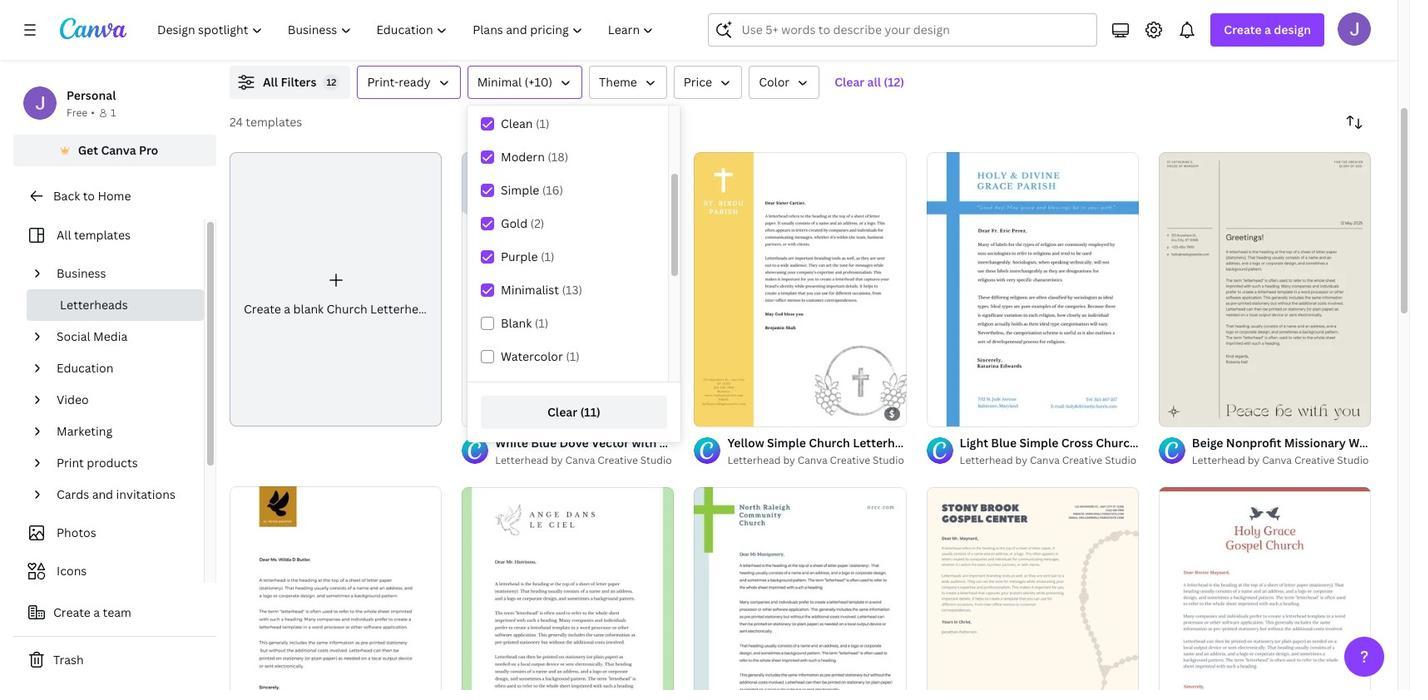 Task type: locate. For each thing, give the bounding box(es) containing it.
(1) right purple at left top
[[541, 249, 554, 265]]

minimal
[[477, 74, 522, 90]]

back to home
[[53, 188, 131, 204]]

team
[[103, 605, 131, 621]]

watercolor
[[501, 349, 563, 364]]

2 studio from the left
[[873, 454, 904, 468]]

design
[[1274, 22, 1311, 37]]

a for design
[[1265, 22, 1271, 37]]

letterheads
[[60, 297, 128, 313]]

clean (1)
[[501, 116, 549, 131]]

invitations
[[116, 487, 175, 503]]

0 horizontal spatial all
[[57, 227, 71, 243]]

create left blank
[[244, 301, 281, 317]]

letterhead by canva creative studio link
[[495, 453, 674, 470], [728, 453, 907, 470], [960, 453, 1139, 470], [1192, 453, 1371, 470]]

price
[[684, 74, 712, 90]]

all down back
[[57, 227, 71, 243]]

create a team button
[[13, 597, 216, 630]]

0 horizontal spatial blue
[[531, 435, 557, 451]]

1 vertical spatial create
[[244, 301, 281, 317]]

create inside "button"
[[53, 605, 91, 621]]

simple right yellow
[[767, 435, 806, 451]]

templates
[[246, 114, 302, 130], [74, 227, 131, 243]]

0 vertical spatial create
[[1224, 22, 1262, 37]]

by inside 'white blue dove vector with blue dots church letterhead (us) letterhead by canva creative studio'
[[551, 454, 563, 468]]

1 creative from the left
[[598, 454, 638, 468]]

pro
[[139, 142, 158, 158]]

creative inside the yellow simple church letterhead letterhead by canva creative studio
[[830, 454, 870, 468]]

blue right light
[[991, 435, 1017, 451]]

2 horizontal spatial create
[[1224, 22, 1262, 37]]

print products
[[57, 455, 138, 471]]

clear
[[835, 74, 865, 90], [548, 404, 577, 420]]

1 blue from the left
[[531, 435, 557, 451]]

photos link
[[23, 518, 194, 549]]

by inside light blue simple cross church letterhead letterhead by canva creative studio
[[1016, 454, 1028, 468]]

simple left cross
[[1020, 435, 1059, 451]]

create for create a blank church letterhead
[[244, 301, 281, 317]]

cards and invitations
[[57, 487, 175, 503]]

simple
[[501, 182, 539, 198], [767, 435, 806, 451], [1020, 435, 1059, 451]]

back
[[53, 188, 80, 204]]

all left filters
[[263, 74, 278, 90]]

2 vertical spatial create
[[53, 605, 91, 621]]

letterhead
[[370, 301, 433, 317], [761, 435, 824, 451], [853, 435, 916, 451], [1140, 435, 1203, 451], [495, 454, 549, 468], [728, 454, 781, 468], [960, 454, 1013, 468], [1192, 454, 1245, 468]]

(1) right blank
[[535, 315, 548, 331]]

color
[[759, 74, 790, 90]]

social media
[[57, 329, 128, 344]]

media
[[93, 329, 128, 344]]

3 studio from the left
[[1105, 454, 1137, 468]]

templates right 24
[[246, 114, 302, 130]]

print-ready
[[367, 74, 431, 90]]

1 horizontal spatial blue
[[659, 435, 685, 451]]

all templates
[[57, 227, 131, 243]]

yellow simple church letterhead image
[[694, 152, 907, 427]]

minimal (+10)
[[477, 74, 552, 90]]

studio inside 'white blue dove vector with blue dots church letterhead (us) letterhead by canva creative studio'
[[640, 454, 672, 468]]

templates for 24 templates
[[246, 114, 302, 130]]

clear left all
[[835, 74, 865, 90]]

minimal (+10) button
[[467, 66, 582, 99]]

creative inside 'white blue dove vector with blue dots church letterhead (us) letterhead by canva creative studio'
[[598, 454, 638, 468]]

0 horizontal spatial a
[[93, 605, 100, 621]]

light blue simple cross church letterhead letterhead by canva creative studio
[[960, 435, 1203, 468]]

1 horizontal spatial a
[[284, 301, 290, 317]]

2 vertical spatial a
[[93, 605, 100, 621]]

create
[[1224, 22, 1262, 37], [244, 301, 281, 317], [53, 605, 91, 621]]

get canva pro
[[78, 142, 158, 158]]

yellow
[[728, 435, 764, 451]]

church
[[327, 301, 368, 317], [717, 435, 759, 451], [809, 435, 850, 451], [1096, 435, 1137, 451]]

0 horizontal spatial clear
[[548, 404, 577, 420]]

Sort by button
[[1338, 106, 1371, 139]]

white
[[495, 435, 528, 451]]

a inside "button"
[[93, 605, 100, 621]]

1 vertical spatial all
[[57, 227, 71, 243]]

clear for clear (11)
[[548, 404, 577, 420]]

home
[[98, 188, 131, 204]]

2 creative from the left
[[830, 454, 870, 468]]

a left blank
[[284, 301, 290, 317]]

blue right the with
[[659, 435, 685, 451]]

to
[[83, 188, 95, 204]]

gold (2)
[[501, 215, 544, 231]]

0 vertical spatial all
[[263, 74, 278, 90]]

modern
[[501, 149, 545, 165]]

purple (1)
[[501, 249, 554, 265]]

(1) right watercolor
[[566, 349, 580, 364]]

24
[[230, 114, 243, 130]]

a
[[1265, 22, 1271, 37], [284, 301, 290, 317], [93, 605, 100, 621]]

1 horizontal spatial all
[[263, 74, 278, 90]]

3 by from the left
[[1016, 454, 1028, 468]]

a left design
[[1265, 22, 1271, 37]]

create a blank church letterhead
[[244, 301, 433, 317]]

None search field
[[708, 13, 1098, 47]]

1 horizontal spatial clear
[[835, 74, 865, 90]]

a inside dropdown button
[[1265, 22, 1271, 37]]

1 by from the left
[[551, 454, 563, 468]]

personal
[[67, 87, 116, 103]]

create a blank church letterhead element
[[230, 152, 442, 427]]

(1) right clean
[[536, 116, 549, 131]]

2 letterhead by canva creative studio link from the left
[[728, 453, 907, 470]]

0 vertical spatial clear
[[835, 74, 865, 90]]

back to home link
[[13, 180, 216, 213]]

3 letterhead by canva creative studio link from the left
[[960, 453, 1139, 470]]

blank
[[293, 301, 324, 317]]

2 horizontal spatial simple
[[1020, 435, 1059, 451]]

yellow simple church letterhead letterhead by canva creative studio
[[728, 435, 916, 468]]

clear inside button
[[548, 404, 577, 420]]

clear all (12) button
[[826, 66, 913, 99]]

1 vertical spatial templates
[[74, 227, 131, 243]]

(us)
[[827, 435, 851, 451]]

1 horizontal spatial create
[[244, 301, 281, 317]]

business
[[57, 265, 106, 281]]

(1)
[[536, 116, 549, 131], [541, 249, 554, 265], [535, 315, 548, 331], [566, 349, 580, 364]]

all for all filters
[[263, 74, 278, 90]]

simple inside light blue simple cross church letterhead letterhead by canva creative studio
[[1020, 435, 1059, 451]]

blue left dove at the bottom
[[531, 435, 557, 451]]

1 vertical spatial clear
[[548, 404, 577, 420]]

white blue dove vector with blue dots church letterhead (us) link
[[495, 435, 851, 453]]

by
[[551, 454, 563, 468], [783, 454, 795, 468], [1016, 454, 1028, 468], [1248, 454, 1260, 468]]

canva
[[101, 142, 136, 158], [565, 454, 595, 468], [798, 454, 828, 468], [1030, 454, 1060, 468], [1262, 454, 1292, 468]]

creative
[[598, 454, 638, 468], [830, 454, 870, 468], [1062, 454, 1103, 468], [1295, 454, 1335, 468]]

(18)
[[548, 149, 569, 165]]

templates down "back to home"
[[74, 227, 131, 243]]

light blue simple cross church letterhead link
[[960, 435, 1203, 453]]

2 horizontal spatial a
[[1265, 22, 1271, 37]]

simple left (16)
[[501, 182, 539, 198]]

1 horizontal spatial simple
[[767, 435, 806, 451]]

all
[[263, 74, 278, 90], [57, 227, 71, 243]]

cross
[[1061, 435, 1093, 451]]

12
[[327, 76, 336, 88]]

Search search field
[[742, 14, 1087, 46]]

social
[[57, 329, 90, 344]]

1 horizontal spatial templates
[[246, 114, 302, 130]]

a left team
[[93, 605, 100, 621]]

blue inside light blue simple cross church letterhead letterhead by canva creative studio
[[991, 435, 1017, 451]]

gold
[[501, 215, 528, 231]]

free
[[67, 106, 88, 120]]

1 studio from the left
[[640, 454, 672, 468]]

create left design
[[1224, 22, 1262, 37]]

clear all (12)
[[835, 74, 905, 90]]

4 letterhead by canva creative studio link from the left
[[1192, 453, 1371, 470]]

0 horizontal spatial simple
[[501, 182, 539, 198]]

(1) for clean (1)
[[536, 116, 549, 131]]

canva inside 'white blue dove vector with blue dots church letterhead (us) letterhead by canva creative studio'
[[565, 454, 595, 468]]

a for team
[[93, 605, 100, 621]]

0 vertical spatial a
[[1265, 22, 1271, 37]]

3 creative from the left
[[1062, 454, 1103, 468]]

clear (11)
[[548, 404, 601, 420]]

clear left (11)
[[548, 404, 577, 420]]

blue for white
[[531, 435, 557, 451]]

create down icons
[[53, 605, 91, 621]]

dots
[[688, 435, 715, 451]]

create a blank church letterhead link
[[230, 152, 442, 427]]

1 letterhead by canva creative studio link from the left
[[495, 453, 674, 470]]

green simple illustrated dove church letterhead image
[[462, 488, 674, 691]]

3 blue from the left
[[991, 435, 1017, 451]]

blue
[[531, 435, 557, 451], [659, 435, 685, 451], [991, 435, 1017, 451]]

2 horizontal spatial blue
[[991, 435, 1017, 451]]

0 horizontal spatial templates
[[74, 227, 131, 243]]

clear inside "button"
[[835, 74, 865, 90]]

0 vertical spatial templates
[[246, 114, 302, 130]]

0 horizontal spatial create
[[53, 605, 91, 621]]

create inside dropdown button
[[1224, 22, 1262, 37]]

2 by from the left
[[783, 454, 795, 468]]

1 vertical spatial a
[[284, 301, 290, 317]]

•
[[91, 106, 95, 120]]

blue for light
[[991, 435, 1017, 451]]

studio inside the yellow simple church letterhead letterhead by canva creative studio
[[873, 454, 904, 468]]

print-
[[367, 74, 399, 90]]

(16)
[[542, 182, 563, 198]]

products
[[87, 455, 138, 471]]

and
[[92, 487, 113, 503]]

white blue dove vector with blue dots church letterhead (us) image
[[462, 152, 674, 427]]

video
[[57, 392, 89, 408]]



Task type: describe. For each thing, give the bounding box(es) containing it.
4 creative from the left
[[1295, 454, 1335, 468]]

education link
[[50, 353, 194, 384]]

yellow simple church letterhead link
[[728, 435, 916, 453]]

by inside the yellow simple church letterhead letterhead by canva creative studio
[[783, 454, 795, 468]]

filters
[[281, 74, 317, 90]]

all
[[867, 74, 881, 90]]

minimalist
[[501, 282, 559, 298]]

letterhead by canva creative studio
[[1192, 454, 1369, 468]]

light
[[960, 435, 988, 451]]

4 studio from the left
[[1337, 454, 1369, 468]]

clear (11) button
[[481, 396, 667, 429]]

icons
[[57, 563, 87, 579]]

all filters
[[263, 74, 317, 90]]

business link
[[50, 258, 194, 290]]

clear for clear all (12)
[[835, 74, 865, 90]]

top level navigation element
[[146, 13, 668, 47]]

purple
[[501, 249, 538, 265]]

blank
[[501, 315, 532, 331]]

clean
[[501, 116, 533, 131]]

photos
[[57, 525, 96, 541]]

4 by from the left
[[1248, 454, 1260, 468]]

video link
[[50, 384, 194, 416]]

canva inside button
[[101, 142, 136, 158]]

cards
[[57, 487, 89, 503]]

canva inside light blue simple cross church letterhead letterhead by canva creative studio
[[1030, 454, 1060, 468]]

minimalist (13)
[[501, 282, 583, 298]]

(1) for watercolor (1)
[[566, 349, 580, 364]]

(1) for blank (1)
[[535, 315, 548, 331]]

print-ready button
[[357, 66, 461, 99]]

(12)
[[884, 74, 905, 90]]

white blue dove vector with blue dots church letterhead (us) letterhead by canva creative studio
[[495, 435, 851, 468]]

vector
[[592, 435, 629, 451]]

indian red church letterhead image
[[1159, 488, 1371, 691]]

get
[[78, 142, 98, 158]]

dove
[[559, 435, 589, 451]]

canva inside the yellow simple church letterhead letterhead by canva creative studio
[[798, 454, 828, 468]]

2 blue from the left
[[659, 435, 685, 451]]

pale navy blue rosary beads church letterhead image
[[927, 488, 1139, 691]]

jacob simon image
[[1338, 12, 1371, 46]]

trash link
[[13, 644, 216, 677]]

social media link
[[50, 321, 194, 353]]

24 templates
[[230, 114, 302, 130]]

letterhead by canva creative studio link for simple
[[960, 453, 1139, 470]]

with
[[632, 435, 657, 451]]

create for create a design
[[1224, 22, 1262, 37]]

simple (16)
[[501, 182, 563, 198]]

price button
[[674, 66, 742, 99]]

all templates link
[[23, 220, 194, 251]]

12 filter options selected element
[[323, 74, 340, 91]]

modern (18)
[[501, 149, 569, 165]]

education
[[57, 360, 113, 376]]

light blue simple cross church letterhead image
[[927, 152, 1139, 427]]

blue cross church minimal letterhead image
[[694, 488, 907, 691]]

(+10)
[[525, 74, 552, 90]]

free •
[[67, 106, 95, 120]]

(2)
[[530, 215, 544, 231]]

church letterhead templates image
[[1016, 0, 1371, 46]]

all for all templates
[[57, 227, 71, 243]]

a for blank
[[284, 301, 290, 317]]

print
[[57, 455, 84, 471]]

cards and invitations link
[[50, 479, 194, 511]]

$
[[889, 408, 895, 420]]

creative inside light blue simple cross church letterhead letterhead by canva creative studio
[[1062, 454, 1103, 468]]

blank (1)
[[501, 315, 548, 331]]

church inside light blue simple cross church letterhead letterhead by canva creative studio
[[1096, 435, 1137, 451]]

create a design
[[1224, 22, 1311, 37]]

letterhead by canva creative studio link for church
[[728, 453, 907, 470]]

(11)
[[580, 404, 601, 420]]

trash
[[53, 652, 84, 668]]

create a team
[[53, 605, 131, 621]]

studio inside light blue simple cross church letterhead letterhead by canva creative studio
[[1105, 454, 1137, 468]]

get canva pro button
[[13, 135, 216, 166]]

church inside 'white blue dove vector with blue dots church letterhead (us) letterhead by canva creative studio'
[[717, 435, 759, 451]]

icons link
[[23, 556, 194, 587]]

marketing link
[[50, 416, 194, 448]]

beige nonprofit missionary work classy minimalist charity letterhead image
[[1159, 152, 1371, 427]]

church inside the yellow simple church letterhead letterhead by canva creative studio
[[809, 435, 850, 451]]

create a design button
[[1211, 13, 1325, 47]]

1
[[111, 106, 116, 120]]

theme button
[[589, 66, 667, 99]]

simple inside the yellow simple church letterhead letterhead by canva creative studio
[[767, 435, 806, 451]]

templates for all templates
[[74, 227, 131, 243]]

print products link
[[50, 448, 194, 479]]

ready
[[399, 74, 431, 90]]

create for create a team
[[53, 605, 91, 621]]

(1) for purple (1)
[[541, 249, 554, 265]]

letterhead by canva creative studio link for dove
[[495, 453, 674, 470]]

watercolor (1)
[[501, 349, 580, 364]]

dark golden rod dove church letterhead image
[[230, 487, 442, 691]]



Task type: vqa. For each thing, say whether or not it's contained in the screenshot.


